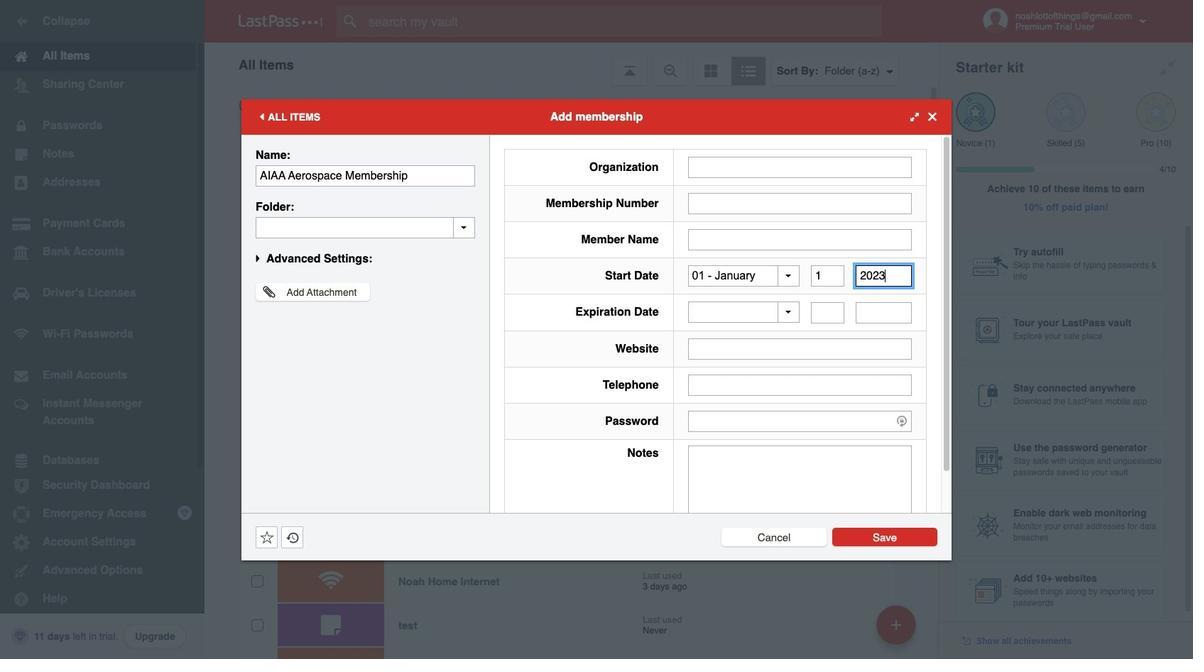 Task type: locate. For each thing, give the bounding box(es) containing it.
None password field
[[688, 411, 912, 432]]

main navigation navigation
[[0, 0, 205, 660]]

None text field
[[688, 157, 912, 178], [256, 165, 475, 186], [256, 217, 475, 238], [811, 266, 845, 287], [688, 375, 912, 396], [688, 157, 912, 178], [256, 165, 475, 186], [256, 217, 475, 238], [811, 266, 845, 287], [688, 375, 912, 396]]

new item navigation
[[871, 601, 925, 660]]

Search search field
[[337, 6, 904, 37]]

dialog
[[241, 99, 952, 561]]

None text field
[[688, 193, 912, 214], [688, 229, 912, 250], [856, 266, 912, 287], [811, 302, 845, 323], [856, 302, 912, 323], [688, 338, 912, 360], [688, 446, 912, 534], [688, 193, 912, 214], [688, 229, 912, 250], [856, 266, 912, 287], [811, 302, 845, 323], [856, 302, 912, 323], [688, 338, 912, 360], [688, 446, 912, 534]]



Task type: describe. For each thing, give the bounding box(es) containing it.
new item image
[[891, 620, 901, 630]]

vault options navigation
[[205, 43, 939, 85]]

search my vault text field
[[337, 6, 904, 37]]

lastpass image
[[239, 15, 322, 28]]



